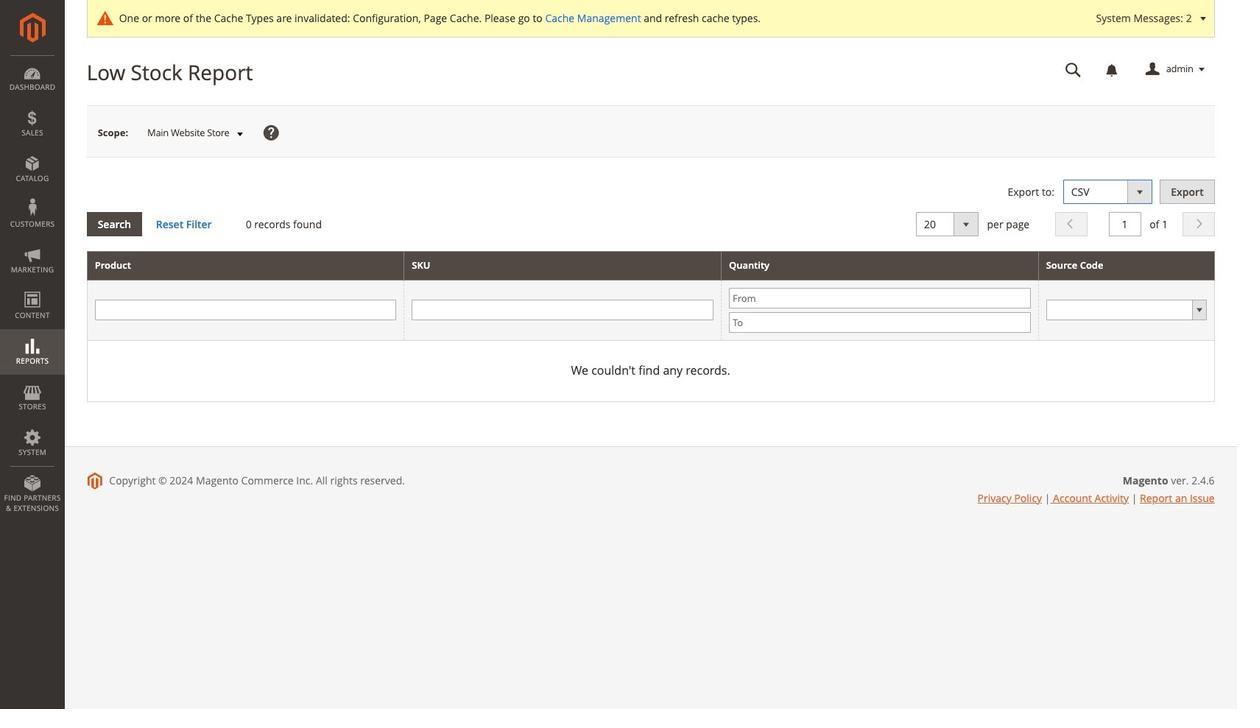Task type: locate. For each thing, give the bounding box(es) containing it.
None text field
[[1055, 57, 1092, 82], [95, 300, 396, 321], [1055, 57, 1092, 82], [95, 300, 396, 321]]

None text field
[[1109, 212, 1141, 237], [412, 300, 714, 321], [1109, 212, 1141, 237], [412, 300, 714, 321]]

menu bar
[[0, 55, 65, 521]]



Task type: describe. For each thing, give the bounding box(es) containing it.
magento admin panel image
[[20, 13, 45, 43]]

To text field
[[729, 312, 1031, 333]]

From text field
[[729, 288, 1031, 309]]



